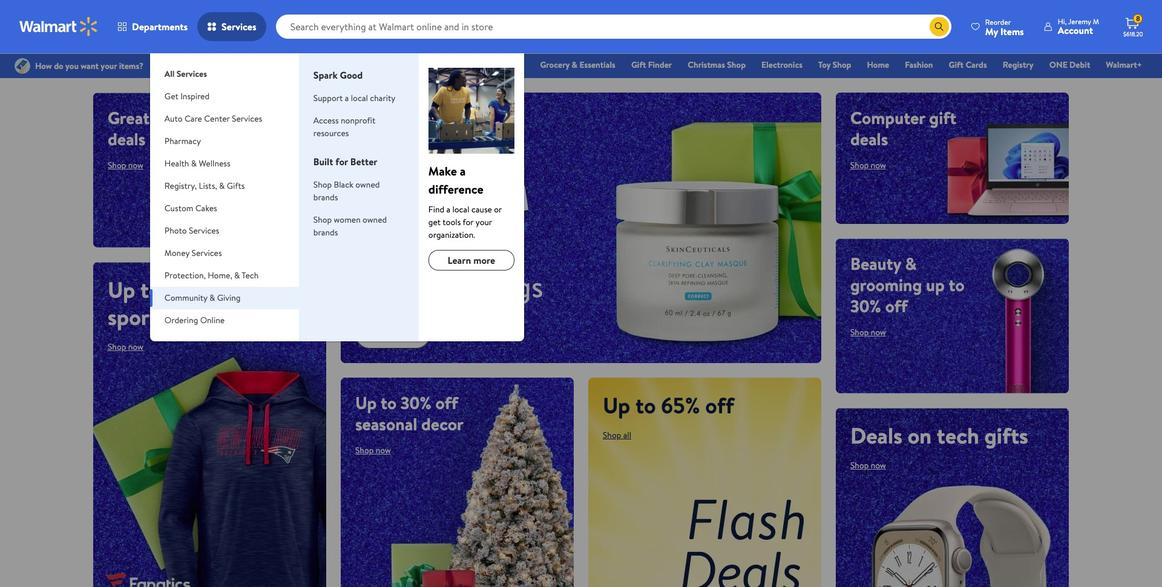 Task type: vqa. For each thing, say whether or not it's contained in the screenshot.
second Gift from right
yes



Task type: describe. For each thing, give the bounding box(es) containing it.
built
[[314, 155, 333, 168]]

& for beauty & grooming up to 30% off
[[906, 252, 917, 275]]

photo
[[165, 225, 187, 237]]

off for up to 25% off sports-fan gear
[[210, 275, 239, 305]]

all
[[624, 429, 632, 441]]

resources
[[314, 127, 349, 139]]

shop black owned brands link
[[314, 179, 380, 203]]

good
[[340, 68, 363, 82]]

gifts
[[227, 180, 245, 192]]

search icon image
[[935, 22, 945, 31]]

all services
[[165, 68, 207, 80]]

registry,
[[165, 180, 197, 192]]

access nonprofit resources link
[[314, 114, 376, 139]]

shop all
[[603, 429, 632, 441]]

pharmacy button
[[150, 130, 299, 153]]

now for all new savings
[[397, 327, 416, 342]]

pharmacy
[[165, 135, 201, 147]]

walmart+
[[1107, 59, 1143, 71]]

giving
[[217, 292, 241, 304]]

now for up to 30% off seasonal decor
[[376, 444, 391, 456]]

gift cards
[[949, 59, 988, 71]]

& left tech
[[234, 270, 240, 282]]

cards
[[966, 59, 988, 71]]

new
[[396, 266, 447, 307]]

toy
[[819, 59, 831, 71]]

support a local charity
[[314, 92, 396, 104]]

25%
[[166, 275, 205, 305]]

shop women owned brands
[[314, 214, 387, 239]]

black
[[334, 179, 354, 191]]

auto
[[165, 113, 183, 125]]

hi, jeremy m account
[[1059, 16, 1100, 37]]

reorder my items
[[986, 17, 1025, 38]]

health & wellness
[[165, 157, 231, 170]]

services button
[[197, 12, 266, 41]]

items
[[1001, 25, 1025, 38]]

shop now for beauty & grooming up to 30% off
[[851, 326, 887, 338]]

one
[[1050, 59, 1068, 71]]

protection,
[[165, 270, 206, 282]]

finder
[[648, 59, 672, 71]]

to for up to 65% off
[[636, 390, 656, 421]]

computer gift deals
[[851, 106, 957, 151]]

0 vertical spatial for
[[336, 155, 348, 168]]

account
[[1059, 24, 1094, 37]]

deals for up
[[108, 127, 146, 151]]

shop now link for deals on tech gifts
[[851, 459, 887, 472]]

now for deals on tech gifts
[[871, 459, 887, 472]]

online
[[200, 314, 225, 326]]

wellness
[[199, 157, 231, 170]]

essentials
[[580, 59, 616, 71]]

get
[[429, 216, 441, 228]]

now for computer gift deals
[[871, 159, 887, 171]]

services right center
[[232, 113, 262, 125]]

difference
[[429, 181, 484, 197]]

m
[[1094, 16, 1100, 27]]

shop now for great home deals
[[108, 159, 143, 171]]

seasonal
[[356, 412, 417, 436]]

learn more link
[[429, 250, 515, 271]]

get inspired
[[165, 90, 210, 102]]

inspired
[[181, 90, 210, 102]]

money
[[165, 247, 190, 259]]

electronics link
[[757, 58, 809, 71]]

access nonprofit resources
[[314, 114, 376, 139]]

charity
[[370, 92, 396, 104]]

your
[[476, 216, 492, 228]]

tools
[[443, 216, 461, 228]]

ordering
[[165, 314, 198, 326]]

gear
[[211, 302, 253, 332]]

departments
[[132, 20, 188, 33]]

up for up to 30% off seasonal decor
[[356, 391, 377, 415]]

lists,
[[199, 180, 217, 192]]

now for great home deals
[[128, 159, 143, 171]]

for inside make a difference find a local cause or get tools for your organization.
[[463, 216, 474, 228]]

up to 65% off
[[603, 390, 735, 421]]

custom cakes button
[[150, 197, 299, 220]]

to for up to 30% off seasonal decor
[[381, 391, 397, 415]]

custom cakes
[[165, 202, 217, 214]]

up
[[927, 273, 945, 297]]

shop now link for computer gift deals
[[851, 159, 887, 171]]

money services button
[[150, 242, 299, 265]]

savings
[[454, 266, 543, 307]]

brands for black
[[314, 191, 338, 203]]

fashion link
[[900, 58, 939, 71]]

& for community & giving
[[210, 292, 215, 304]]

a for make
[[460, 163, 466, 179]]

to for up to 25% off sports-fan gear
[[141, 275, 161, 305]]

shop now link for great home deals
[[108, 159, 143, 171]]

shop black owned brands
[[314, 179, 380, 203]]

or
[[494, 203, 502, 216]]

shop inside shop women owned brands
[[314, 214, 332, 226]]

community & giving image
[[429, 68, 515, 154]]

& left gifts
[[219, 180, 225, 192]]

& for grocery & essentials
[[572, 59, 578, 71]]

great
[[108, 106, 150, 130]]

grocery
[[541, 59, 570, 71]]

registry, lists, & gifts button
[[150, 175, 299, 197]]

fan
[[175, 302, 206, 332]]

up for up to 65% off
[[603, 390, 631, 421]]

auto care center services
[[165, 113, 262, 125]]

gift cards link
[[944, 58, 993, 71]]

deals for deals on tech gifts
[[851, 421, 903, 451]]

built for better
[[314, 155, 378, 168]]

fashion
[[906, 59, 934, 71]]

christmas shop
[[688, 59, 746, 71]]



Task type: locate. For each thing, give the bounding box(es) containing it.
gift
[[632, 59, 646, 71], [949, 59, 964, 71]]

walmart image
[[19, 17, 98, 36]]

on
[[908, 421, 932, 451]]

now for beauty & grooming up to 30% off
[[871, 326, 887, 338]]

shop now link for up to 25% off sports-fan gear
[[108, 341, 143, 353]]

deals inside great home deals
[[108, 127, 146, 151]]

0 vertical spatial owned
[[356, 179, 380, 191]]

deals inside deals link
[[504, 59, 525, 71]]

great home deals
[[108, 106, 195, 151]]

services up inspired
[[177, 68, 207, 80]]

toy shop
[[819, 59, 852, 71]]

to inside beauty & grooming up to 30% off
[[949, 273, 965, 297]]

owned for shop women owned brands
[[363, 214, 387, 226]]

shop
[[728, 59, 746, 71], [833, 59, 852, 71], [108, 159, 126, 171], [851, 159, 869, 171], [314, 179, 332, 191], [314, 214, 332, 226], [851, 326, 869, 338], [370, 327, 394, 342], [108, 341, 126, 353], [603, 429, 622, 441], [356, 444, 374, 456], [851, 459, 869, 472]]

tech
[[937, 421, 980, 451]]

1 vertical spatial deals
[[851, 421, 903, 451]]

one debit
[[1050, 59, 1091, 71]]

all up "get"
[[165, 68, 175, 80]]

& left "giving"
[[210, 292, 215, 304]]

a right find
[[447, 203, 451, 216]]

1 horizontal spatial local
[[453, 203, 470, 216]]

registry, lists, & gifts
[[165, 180, 245, 192]]

cause
[[472, 203, 492, 216]]

up for up to 25% off sports-fan gear
[[108, 275, 135, 305]]

grocery & essentials link
[[535, 58, 621, 71]]

deals on tech gifts
[[851, 421, 1029, 451]]

shop now for computer gift deals
[[851, 159, 887, 171]]

local inside make a difference find a local cause or get tools for your organization.
[[453, 203, 470, 216]]

0 vertical spatial 30%
[[851, 294, 882, 318]]

services for photo services
[[189, 225, 219, 237]]

off inside beauty & grooming up to 30% off
[[886, 294, 908, 318]]

shop women owned brands link
[[314, 214, 387, 239]]

1 vertical spatial owned
[[363, 214, 387, 226]]

65%
[[662, 390, 701, 421]]

shop now link
[[108, 159, 143, 171], [851, 159, 887, 171], [356, 320, 431, 349], [851, 326, 887, 338], [108, 341, 143, 353], [356, 444, 391, 456], [851, 459, 887, 472]]

registry
[[1003, 59, 1034, 71]]

now
[[128, 159, 143, 171], [871, 159, 887, 171], [871, 326, 887, 338], [397, 327, 416, 342], [128, 341, 143, 353], [376, 444, 391, 456], [871, 459, 887, 472]]

to left decor
[[381, 391, 397, 415]]

1 vertical spatial a
[[460, 163, 466, 179]]

a up difference
[[460, 163, 466, 179]]

all
[[165, 68, 175, 80], [356, 266, 389, 307]]

1 gift from the left
[[632, 59, 646, 71]]

shop now for deals on tech gifts
[[851, 459, 887, 472]]

brands inside shop black owned brands
[[314, 191, 338, 203]]

1 horizontal spatial deals
[[851, 421, 903, 451]]

auto care center services button
[[150, 108, 299, 130]]

1 horizontal spatial gift
[[949, 59, 964, 71]]

to left 65%
[[636, 390, 656, 421]]

2 horizontal spatial a
[[460, 163, 466, 179]]

Walmart Site-Wide search field
[[276, 15, 952, 39]]

departments button
[[108, 12, 197, 41]]

registry link
[[998, 58, 1040, 71]]

1 horizontal spatial 30%
[[851, 294, 882, 318]]

owned inside shop black owned brands
[[356, 179, 380, 191]]

money services
[[165, 247, 222, 259]]

gift for gift cards
[[949, 59, 964, 71]]

for left your
[[463, 216, 474, 228]]

1 vertical spatial brands
[[314, 227, 338, 239]]

get
[[165, 90, 179, 102]]

off for up to 65% off
[[706, 390, 735, 421]]

1 deals from the left
[[108, 127, 146, 151]]

reorder
[[986, 17, 1012, 27]]

for right built
[[336, 155, 348, 168]]

all left new at the left of the page
[[356, 266, 389, 307]]

& inside beauty & grooming up to 30% off
[[906, 252, 917, 275]]

up inside up to 25% off sports-fan gear
[[108, 275, 135, 305]]

to right up at right
[[949, 273, 965, 297]]

a right 'support'
[[345, 92, 349, 104]]

brands down women
[[314, 227, 338, 239]]

off inside up to 30% off seasonal decor
[[436, 391, 458, 415]]

deals for deals
[[504, 59, 525, 71]]

shop now
[[108, 159, 143, 171], [851, 159, 887, 171], [851, 326, 887, 338], [370, 327, 416, 342], [108, 341, 143, 353], [356, 444, 391, 456], [851, 459, 887, 472]]

0 horizontal spatial deals
[[108, 127, 146, 151]]

better
[[351, 155, 378, 168]]

gift left finder
[[632, 59, 646, 71]]

decor
[[422, 412, 464, 436]]

deals inside computer gift deals
[[851, 127, 889, 151]]

one debit link
[[1045, 58, 1096, 71]]

grooming
[[851, 273, 923, 297]]

electronics
[[762, 59, 803, 71]]

christmas shop link
[[683, 58, 752, 71]]

brands for women
[[314, 227, 338, 239]]

to inside up to 30% off seasonal decor
[[381, 391, 397, 415]]

a for support
[[345, 92, 349, 104]]

more
[[474, 254, 496, 267]]

deals
[[504, 59, 525, 71], [851, 421, 903, 451]]

1 horizontal spatial deals
[[851, 127, 889, 151]]

Search search field
[[276, 15, 952, 39]]

services up "protection, home, & tech"
[[192, 247, 222, 259]]

now for up to 25% off sports-fan gear
[[128, 341, 143, 353]]

&
[[572, 59, 578, 71], [191, 157, 197, 170], [219, 180, 225, 192], [906, 252, 917, 275], [234, 270, 240, 282], [210, 292, 215, 304]]

shop now for all new savings
[[370, 327, 416, 342]]

toy shop link
[[813, 58, 857, 71]]

owned right women
[[363, 214, 387, 226]]

0 horizontal spatial up
[[108, 275, 135, 305]]

services for money services
[[192, 247, 222, 259]]

30% inside beauty & grooming up to 30% off
[[851, 294, 882, 318]]

30% inside up to 30% off seasonal decor
[[401, 391, 432, 415]]

& left up at right
[[906, 252, 917, 275]]

to left 25%
[[141, 275, 161, 305]]

make a difference find a local cause or get tools for your organization.
[[429, 163, 502, 241]]

owned for shop black owned brands
[[356, 179, 380, 191]]

computer
[[851, 106, 926, 130]]

1 horizontal spatial up
[[356, 391, 377, 415]]

community
[[165, 292, 208, 304]]

all for all new savings
[[356, 266, 389, 307]]

my
[[986, 25, 999, 38]]

owned down better
[[356, 179, 380, 191]]

beauty & grooming up to 30% off
[[851, 252, 965, 318]]

find
[[429, 203, 445, 216]]

0 horizontal spatial for
[[336, 155, 348, 168]]

all services link
[[150, 53, 299, 85]]

services up all services link
[[222, 20, 257, 33]]

0 horizontal spatial a
[[345, 92, 349, 104]]

off for up to 30% off seasonal decor
[[436, 391, 458, 415]]

8 $618.20
[[1124, 13, 1144, 38]]

get inspired button
[[150, 85, 299, 108]]

health
[[165, 157, 189, 170]]

home
[[154, 106, 195, 130]]

shop inside shop black owned brands
[[314, 179, 332, 191]]

1 vertical spatial 30%
[[401, 391, 432, 415]]

& for health & wellness
[[191, 157, 197, 170]]

0 horizontal spatial gift
[[632, 59, 646, 71]]

services for all services
[[177, 68, 207, 80]]

grocery & essentials
[[541, 59, 616, 71]]

walmart+ link
[[1101, 58, 1148, 71]]

access
[[314, 114, 339, 127]]

0 horizontal spatial local
[[351, 92, 368, 104]]

christmas
[[688, 59, 726, 71]]

debit
[[1070, 59, 1091, 71]]

deals
[[108, 127, 146, 151], [851, 127, 889, 151]]

shop now for up to 25% off sports-fan gear
[[108, 341, 143, 353]]

custom
[[165, 202, 193, 214]]

1 horizontal spatial all
[[356, 266, 389, 307]]

0 vertical spatial a
[[345, 92, 349, 104]]

sports-
[[108, 302, 175, 332]]

0 horizontal spatial 30%
[[401, 391, 432, 415]]

local up tools
[[453, 203, 470, 216]]

photo services
[[165, 225, 219, 237]]

1 vertical spatial local
[[453, 203, 470, 216]]

photo services button
[[150, 220, 299, 242]]

2 vertical spatial a
[[447, 203, 451, 216]]

shop now link for all new savings
[[356, 320, 431, 349]]

home
[[868, 59, 890, 71]]

shop all link
[[603, 429, 632, 441]]

gift for gift finder
[[632, 59, 646, 71]]

local up nonprofit
[[351, 92, 368, 104]]

up inside up to 30% off seasonal decor
[[356, 391, 377, 415]]

deals left on
[[851, 421, 903, 451]]

learn
[[448, 254, 471, 267]]

0 vertical spatial all
[[165, 68, 175, 80]]

gift
[[930, 106, 957, 130]]

protection, home, & tech
[[165, 270, 259, 282]]

0 horizontal spatial all
[[165, 68, 175, 80]]

brands inside shop women owned brands
[[314, 227, 338, 239]]

off inside up to 25% off sports-fan gear
[[210, 275, 239, 305]]

services down the cakes
[[189, 225, 219, 237]]

0 vertical spatial local
[[351, 92, 368, 104]]

shop now for up to 30% off seasonal decor
[[356, 444, 391, 456]]

2 deals from the left
[[851, 127, 889, 151]]

organization.
[[429, 229, 475, 241]]

to inside up to 25% off sports-fan gear
[[141, 275, 161, 305]]

1 brands from the top
[[314, 191, 338, 203]]

care
[[185, 113, 202, 125]]

0 vertical spatial brands
[[314, 191, 338, 203]]

2 gift from the left
[[949, 59, 964, 71]]

1 horizontal spatial a
[[447, 203, 451, 216]]

all for all services
[[165, 68, 175, 80]]

gift left cards
[[949, 59, 964, 71]]

learn more
[[448, 254, 496, 267]]

spark
[[314, 68, 338, 82]]

spark good
[[314, 68, 363, 82]]

services inside popup button
[[222, 20, 257, 33]]

2 brands from the top
[[314, 227, 338, 239]]

0 horizontal spatial deals
[[504, 59, 525, 71]]

owned
[[356, 179, 380, 191], [363, 214, 387, 226]]

a
[[345, 92, 349, 104], [460, 163, 466, 179], [447, 203, 451, 216]]

cakes
[[195, 202, 217, 214]]

& right grocery
[[572, 59, 578, 71]]

deals for beauty
[[851, 127, 889, 151]]

0 vertical spatial deals
[[504, 59, 525, 71]]

1 vertical spatial for
[[463, 216, 474, 228]]

owned inside shop women owned brands
[[363, 214, 387, 226]]

hi,
[[1059, 16, 1067, 27]]

brands down the black
[[314, 191, 338, 203]]

shop now link for beauty & grooming up to 30% off
[[851, 326, 887, 338]]

up to 25% off sports-fan gear
[[108, 275, 253, 332]]

all new savings
[[356, 266, 543, 307]]

shop now link for up to 30% off seasonal decor
[[356, 444, 391, 456]]

& right health
[[191, 157, 197, 170]]

2 horizontal spatial up
[[603, 390, 631, 421]]

deals left grocery
[[504, 59, 525, 71]]

1 horizontal spatial for
[[463, 216, 474, 228]]

1 vertical spatial all
[[356, 266, 389, 307]]



